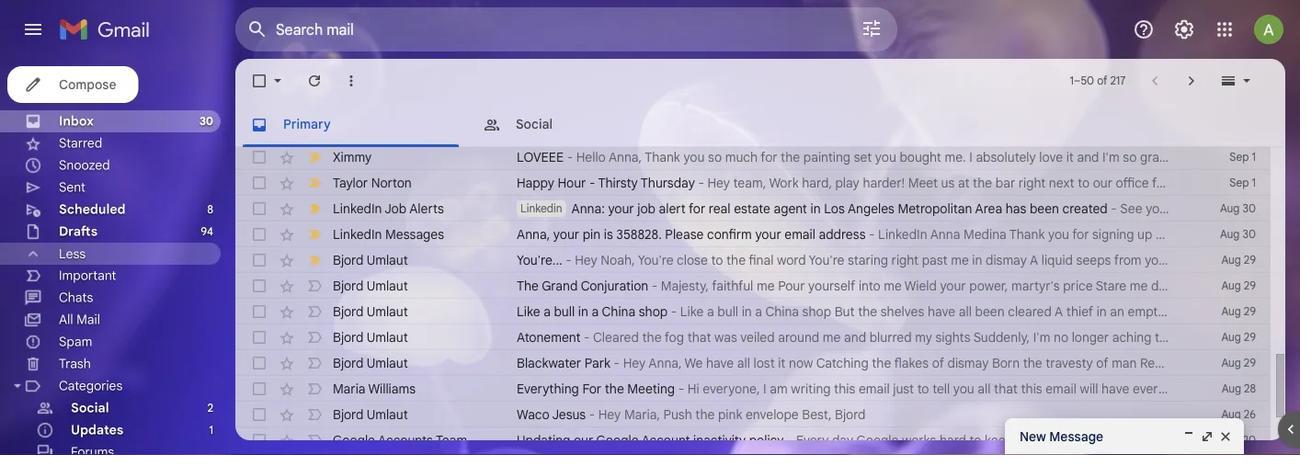 Task type: vqa. For each thing, say whether or not it's contained in the screenshot.
Address
yes



Task type: locate. For each thing, give the bounding box(es) containing it.
29 for cleared the fog that was veiled around me and blurred my sights suddenly, i'm no longer aching to honor my plights
[[1244, 331, 1256, 344]]

1 vertical spatial i'm
[[1034, 329, 1051, 345]]

1 vertical spatial and
[[844, 329, 867, 345]]

anna, up thirsty
[[609, 149, 642, 165]]

0 vertical spatial hey
[[575, 252, 598, 268]]

30
[[200, 115, 213, 128], [1243, 202, 1256, 216], [1243, 228, 1256, 241]]

2 horizontal spatial in
[[973, 252, 983, 268]]

- right "policy"
[[787, 432, 793, 448]]

my
[[915, 329, 933, 345], [1208, 329, 1226, 345]]

linkedin down taylor
[[333, 201, 382, 217]]

noah,
[[601, 252, 635, 268]]

and left blurred
[[844, 329, 867, 345]]

2 you're from the left
[[809, 252, 845, 268]]

1 my from the left
[[915, 329, 933, 345]]

- right park
[[614, 355, 620, 371]]

google right our
[[597, 432, 639, 448]]

hey down everything for the meeting -
[[599, 407, 621, 423]]

my right 'honor'
[[1208, 329, 1226, 345]]

pink
[[718, 407, 743, 423]]

1 horizontal spatial google
[[597, 432, 639, 448]]

3 29 from the top
[[1244, 305, 1256, 319]]

real
[[709, 201, 731, 217]]

linkedin job alerts
[[333, 201, 444, 217]]

- left hello
[[567, 149, 573, 165]]

aug 29 for my
[[1222, 331, 1256, 344]]

you left as at the right top of page
[[1236, 149, 1257, 165]]

aug 29 down ground
[[1222, 305, 1256, 319]]

- up park
[[584, 329, 590, 345]]

i'm left no
[[1034, 329, 1051, 345]]

yourself
[[809, 278, 856, 294]]

search mail image
[[241, 13, 274, 46]]

you right thank
[[684, 149, 705, 165]]

sep 1 left as at the right top of page
[[1230, 150, 1256, 164]]

5 aug 29 from the top
[[1222, 356, 1256, 370]]

email
[[785, 226, 816, 242]]

2 my from the left
[[1208, 329, 1226, 345]]

painting
[[804, 149, 851, 165]]

1 vertical spatial for
[[689, 201, 706, 217]]

0 horizontal spatial in
[[578, 304, 589, 320]]

0 vertical spatial sep
[[1230, 150, 1250, 164]]

aching
[[1113, 329, 1152, 345]]

1 horizontal spatial you
[[876, 149, 897, 165]]

blackwater
[[517, 355, 581, 371]]

10 row from the top
[[235, 376, 1271, 402]]

1 down 2
[[209, 424, 213, 437]]

so
[[708, 149, 722, 165], [1123, 149, 1137, 165]]

12 row from the top
[[235, 428, 1271, 453]]

aug 29 down the drains at the right bottom of page
[[1222, 279, 1256, 293]]

0 vertical spatial anna,
[[609, 149, 642, 165]]

the left final
[[727, 252, 746, 268]]

navigation
[[0, 59, 235, 455]]

bjord
[[333, 252, 364, 268], [333, 278, 364, 294], [333, 304, 364, 320], [333, 329, 364, 345], [333, 355, 364, 371], [333, 407, 364, 423], [835, 407, 866, 423]]

sep left as at the right top of page
[[1230, 150, 1250, 164]]

0 horizontal spatial anna,
[[517, 226, 550, 242]]

i'm
[[1103, 149, 1120, 165], [1034, 329, 1051, 345]]

a left china
[[592, 304, 599, 320]]

1 up the drains at the right bottom of page
[[1252, 176, 1256, 190]]

the left pink
[[696, 407, 715, 423]]

our
[[574, 432, 594, 448]]

your up final
[[756, 226, 782, 242]]

0 horizontal spatial you
[[684, 149, 705, 165]]

0 vertical spatial social
[[516, 116, 553, 132]]

sep 1 for happy hour - thirsty thursday -
[[1230, 176, 1256, 190]]

1 vertical spatial social
[[71, 400, 109, 416]]

4 29 from the top
[[1244, 331, 1256, 344]]

3 row from the top
[[235, 196, 1271, 222]]

0 vertical spatial 30
[[200, 115, 213, 128]]

conjuration
[[581, 278, 649, 294]]

aug 29 for your
[[1222, 253, 1256, 267]]

- up the grand
[[566, 252, 572, 268]]

1 sep from the top
[[1230, 150, 1250, 164]]

social down categories
[[71, 400, 109, 416]]

trash link
[[59, 356, 91, 372]]

8
[[207, 203, 213, 217]]

- up push
[[678, 381, 684, 397]]

row containing linkedin messages
[[235, 222, 1271, 247]]

in left the los
[[811, 201, 821, 217]]

happy hour - thirsty thursday -
[[517, 175, 708, 191]]

agent
[[774, 201, 808, 217]]

in up power, at the bottom
[[973, 252, 983, 268]]

row containing linkedin job alerts
[[235, 196, 1271, 222]]

29
[[1244, 253, 1256, 267], [1244, 279, 1256, 293], [1244, 305, 1256, 319], [1244, 331, 1256, 344], [1244, 356, 1256, 370]]

so left the much
[[708, 149, 722, 165]]

1 horizontal spatial my
[[1208, 329, 1226, 345]]

sep 1
[[1230, 150, 1256, 164], [1230, 176, 1256, 190]]

aug 20
[[1221, 434, 1256, 447]]

snoozed link
[[59, 157, 110, 173]]

team
[[436, 432, 467, 448]]

google left accounts on the bottom of the page
[[333, 432, 375, 448]]

my left sights
[[915, 329, 933, 345]]

social up loveee
[[516, 116, 553, 132]]

2 bjord umlaut from the top
[[333, 278, 408, 294]]

0 horizontal spatial you're
[[638, 252, 674, 268]]

1 vertical spatial hey
[[599, 407, 621, 423]]

the left painting
[[781, 149, 800, 165]]

0 horizontal spatial so
[[708, 149, 722, 165]]

and
[[1210, 252, 1234, 268]]

tab list
[[235, 103, 1286, 147]]

me right into
[[884, 278, 902, 294]]

final
[[749, 252, 774, 268]]

atonement - cleared the fog that was veiled around me and blurred my sights suddenly, i'm no longer aching to honor my plights
[[517, 329, 1268, 345]]

linkedin anna: your job alert for real estate agent in los angeles metropolitan area has been created -
[[521, 201, 1121, 217]]

5 29 from the top
[[1244, 356, 1256, 370]]

google accounts team
[[333, 432, 467, 448]]

1 horizontal spatial hey
[[599, 407, 621, 423]]

you're down 358828.
[[638, 252, 674, 268]]

sep for loveee - hello anna, thank you so much for the painting set you bought me. i absolutely love it and i'm so grateful to have you as a frie
[[1230, 150, 1250, 164]]

new
[[1020, 429, 1047, 445]]

anna:
[[572, 201, 605, 217]]

tab list containing primary
[[235, 103, 1286, 147]]

2 linkedin from the top
[[333, 226, 382, 242]]

1 linkedin from the top
[[333, 201, 382, 217]]

chest
[[1175, 252, 1207, 268]]

main content
[[235, 59, 1301, 453]]

support image
[[1133, 18, 1155, 40]]

cleared
[[593, 329, 639, 345]]

you right set
[[876, 149, 897, 165]]

3 umlaut from the top
[[367, 304, 408, 320]]

0 vertical spatial sep 1
[[1230, 150, 1256, 164]]

primary
[[283, 116, 331, 132]]

7 row from the top
[[235, 299, 1271, 325]]

maria,
[[624, 407, 660, 423]]

2 horizontal spatial you
[[1236, 149, 1257, 165]]

aug
[[1221, 202, 1240, 216], [1221, 228, 1240, 241], [1222, 253, 1242, 267], [1222, 279, 1242, 293], [1222, 305, 1242, 319], [1222, 331, 1242, 344], [1222, 356, 1242, 370], [1222, 382, 1242, 396], [1222, 408, 1242, 422], [1221, 434, 1240, 447]]

your
[[608, 201, 634, 217], [554, 226, 580, 242], [756, 226, 782, 242], [1145, 252, 1171, 268], [940, 278, 966, 294]]

you're up yourself
[[809, 252, 845, 268]]

1 horizontal spatial you're
[[809, 252, 845, 268]]

inactivity
[[694, 432, 746, 448]]

1 aug 30 from the top
[[1221, 202, 1256, 216]]

me left pour
[[757, 278, 775, 294]]

hey
[[575, 252, 598, 268], [599, 407, 621, 423]]

gmail image
[[59, 11, 159, 48]]

1 horizontal spatial i'm
[[1103, 149, 1120, 165]]

aug 26
[[1222, 408, 1256, 422]]

you're
[[638, 252, 674, 268], [809, 252, 845, 268]]

1 vertical spatial linkedin
[[333, 226, 382, 242]]

linkedin for linkedin job alerts
[[333, 201, 382, 217]]

was
[[715, 329, 737, 345]]

None checkbox
[[250, 72, 269, 90], [250, 174, 269, 192], [250, 225, 269, 244], [250, 251, 269, 270], [250, 328, 269, 347], [250, 380, 269, 398], [250, 431, 269, 450], [250, 72, 269, 90], [250, 174, 269, 192], [250, 225, 269, 244], [250, 251, 269, 270], [250, 328, 269, 347], [250, 380, 269, 398], [250, 431, 269, 450]]

row
[[235, 144, 1301, 170], [235, 170, 1271, 196], [235, 196, 1271, 222], [235, 222, 1271, 247], [235, 247, 1301, 273], [235, 273, 1271, 299], [235, 299, 1271, 325], [235, 325, 1271, 350], [235, 350, 1271, 376], [235, 376, 1271, 402], [235, 402, 1271, 428], [235, 428, 1271, 453]]

refresh image
[[305, 72, 324, 90]]

aug 29 right 'honor'
[[1222, 331, 1256, 344]]

0 vertical spatial aug 30
[[1221, 202, 1256, 216]]

1 50 of 217
[[1070, 74, 1126, 88]]

as
[[1260, 149, 1274, 165]]

the right for
[[605, 381, 624, 397]]

inbox
[[59, 113, 94, 129]]

0 vertical spatial and
[[1077, 149, 1100, 165]]

0 horizontal spatial my
[[915, 329, 933, 345]]

less
[[59, 246, 86, 262]]

29 for hey noah, you're close to the final word you're staring right past me in dismay a liquid seeps from your chest and drains me a
[[1244, 253, 1256, 267]]

in right bull
[[578, 304, 589, 320]]

2 row from the top
[[235, 170, 1271, 196]]

0 horizontal spatial and
[[844, 329, 867, 345]]

thank
[[645, 149, 681, 165]]

1 29 from the top
[[1244, 253, 1256, 267]]

aug 28
[[1222, 382, 1256, 396]]

much
[[725, 149, 758, 165]]

jesus
[[552, 407, 586, 423]]

aug 29 up aug 28
[[1222, 356, 1256, 370]]

0 vertical spatial linkedin
[[333, 201, 382, 217]]

sep 1 down have
[[1230, 176, 1256, 190]]

sep for happy hour - thirsty thursday -
[[1230, 176, 1250, 190]]

faithful
[[712, 278, 754, 294]]

1 vertical spatial anna,
[[517, 226, 550, 242]]

0 vertical spatial in
[[811, 201, 821, 217]]

0 vertical spatial i'm
[[1103, 149, 1120, 165]]

of
[[1098, 74, 1108, 88]]

2 google from the left
[[597, 432, 639, 448]]

categories
[[59, 378, 123, 394]]

1 horizontal spatial social
[[516, 116, 553, 132]]

for right the much
[[761, 149, 778, 165]]

6 umlaut from the top
[[367, 407, 408, 423]]

1
[[1070, 74, 1074, 88], [1252, 150, 1256, 164], [1252, 176, 1256, 190], [209, 424, 213, 437]]

1 horizontal spatial anna,
[[609, 149, 642, 165]]

aug 29 for ground
[[1222, 279, 1256, 293]]

11 row from the top
[[235, 402, 1271, 428]]

sep down have
[[1230, 176, 1250, 190]]

me right the drains at the right bottom of page
[[1276, 252, 1294, 268]]

- up shop
[[652, 278, 658, 294]]

1 sep 1 from the top
[[1230, 150, 1256, 164]]

older image
[[1183, 72, 1201, 90]]

account
[[642, 432, 690, 448]]

drafts link
[[59, 224, 98, 240]]

longer
[[1072, 329, 1109, 345]]

everything
[[517, 381, 579, 397]]

sep 1 for loveee - hello anna, thank you so much for the painting set you bought me. i absolutely love it and i'm so grateful to have you as a frie
[[1230, 150, 1256, 164]]

2 umlaut from the top
[[367, 278, 408, 294]]

your left pin at the left
[[554, 226, 580, 242]]

to right down
[[1187, 278, 1199, 294]]

from
[[1115, 252, 1142, 268]]

1 horizontal spatial so
[[1123, 149, 1137, 165]]

1 vertical spatial sep 1
[[1230, 176, 1256, 190]]

for left real
[[689, 201, 706, 217]]

settings image
[[1174, 18, 1196, 40]]

1 row from the top
[[235, 144, 1301, 170]]

None search field
[[235, 7, 898, 52]]

0 horizontal spatial for
[[689, 201, 706, 217]]

1 vertical spatial sep
[[1230, 176, 1250, 190]]

1 you're from the left
[[638, 252, 674, 268]]

2 sep from the top
[[1230, 176, 1250, 190]]

the left fog
[[642, 329, 662, 345]]

sights
[[936, 329, 971, 345]]

i'm right it
[[1103, 149, 1120, 165]]

push
[[664, 407, 692, 423]]

aug 29 up ground
[[1222, 253, 1256, 267]]

4 bjord umlaut from the top
[[333, 329, 408, 345]]

0 horizontal spatial google
[[333, 432, 375, 448]]

so left grateful
[[1123, 149, 1137, 165]]

anna, up you're...
[[517, 226, 550, 242]]

linkedin down linkedin job alerts
[[333, 226, 382, 242]]

1 horizontal spatial and
[[1077, 149, 1100, 165]]

linkedin messages
[[333, 226, 444, 242]]

4 row from the top
[[235, 222, 1271, 247]]

None checkbox
[[250, 148, 269, 166], [250, 200, 269, 218], [250, 277, 269, 295], [250, 303, 269, 321], [250, 354, 269, 373], [250, 406, 269, 424], [250, 148, 269, 166], [250, 200, 269, 218], [250, 277, 269, 295], [250, 303, 269, 321], [250, 354, 269, 373], [250, 406, 269, 424]]

4 umlaut from the top
[[367, 329, 408, 345]]

linkedin
[[333, 201, 382, 217], [333, 226, 382, 242]]

job
[[385, 201, 407, 217]]

- right shop
[[671, 304, 677, 320]]

thursday
[[641, 175, 695, 191]]

all
[[59, 312, 73, 328]]

2 sep 1 from the top
[[1230, 176, 1256, 190]]

social
[[516, 116, 553, 132], [71, 400, 109, 416]]

4 aug 29 from the top
[[1222, 331, 1256, 344]]

1 left 50
[[1070, 74, 1074, 88]]

bull
[[554, 304, 575, 320]]

1 aug 29 from the top
[[1222, 253, 1256, 267]]

a right the drains at the right bottom of page
[[1297, 252, 1301, 268]]

drafts
[[59, 224, 98, 240]]

0 horizontal spatial social
[[71, 400, 109, 416]]

2 aug 29 from the top
[[1222, 279, 1256, 293]]

to right close at bottom right
[[711, 252, 723, 268]]

messages
[[385, 226, 444, 242]]

1 horizontal spatial for
[[761, 149, 778, 165]]

and right it
[[1077, 149, 1100, 165]]

navigation containing compose
[[0, 59, 235, 455]]

linkedin
[[521, 202, 563, 216]]

social inside navigation
[[71, 400, 109, 416]]

no
[[1054, 329, 1069, 345]]

1 vertical spatial aug 30
[[1221, 228, 1256, 241]]

2 29 from the top
[[1244, 279, 1256, 293]]

area
[[975, 201, 1003, 217]]

-
[[567, 149, 573, 165], [590, 175, 595, 191], [699, 175, 705, 191], [1111, 201, 1117, 217], [869, 226, 875, 242], [566, 252, 572, 268], [652, 278, 658, 294], [671, 304, 677, 320], [584, 329, 590, 345], [614, 355, 620, 371], [678, 381, 684, 397], [589, 407, 595, 423], [787, 432, 793, 448]]

to
[[1189, 149, 1201, 165], [711, 252, 723, 268], [1187, 278, 1199, 294], [1155, 329, 1167, 345]]

hey down pin at the left
[[575, 252, 598, 268]]

updates link
[[71, 422, 123, 438]]

in
[[811, 201, 821, 217], [973, 252, 983, 268], [578, 304, 589, 320]]



Task type: describe. For each thing, give the bounding box(es) containing it.
have
[[1205, 149, 1232, 165]]

hello
[[576, 149, 606, 165]]

mail
[[76, 312, 100, 328]]

2 vertical spatial 30
[[1243, 228, 1256, 241]]

a
[[1030, 252, 1039, 268]]

1 so from the left
[[708, 149, 722, 165]]

i
[[970, 149, 973, 165]]

2 you from the left
[[876, 149, 897, 165]]

3 bjord umlaut from the top
[[333, 304, 408, 320]]

you're... - hey noah, you're close to the final word you're staring right past me in dismay a liquid seeps from your chest and drains me a
[[517, 252, 1301, 268]]

social tab
[[468, 103, 700, 147]]

- down angeles
[[869, 226, 875, 242]]

please
[[665, 226, 704, 242]]

50
[[1081, 74, 1095, 88]]

1 vertical spatial 30
[[1243, 202, 1256, 216]]

been
[[1030, 201, 1060, 217]]

0 horizontal spatial i'm
[[1034, 329, 1051, 345]]

all mail
[[59, 312, 100, 328]]

pop out image
[[1200, 430, 1215, 444]]

6 row from the top
[[235, 273, 1271, 299]]

row containing google accounts team
[[235, 428, 1271, 453]]

me right stare on the bottom right of page
[[1130, 278, 1148, 294]]

5 bjord umlaut from the top
[[333, 355, 408, 371]]

1 bjord umlaut from the top
[[333, 252, 408, 268]]

Search mail text field
[[276, 20, 809, 39]]

primary tab
[[235, 103, 466, 147]]

categories link
[[59, 378, 123, 394]]

- right hour
[[590, 175, 595, 191]]

atonement
[[517, 329, 581, 345]]

stare
[[1096, 278, 1127, 294]]

inbox link
[[59, 113, 94, 129]]

maria
[[333, 381, 366, 397]]

spam link
[[59, 334, 92, 350]]

the grand conjuration - majesty, faithful me pour yourself into me wield your power, martyr's price stare me down to the ground
[[517, 278, 1266, 294]]

best,
[[802, 407, 832, 423]]

your left job
[[608, 201, 634, 217]]

your up down
[[1145, 252, 1171, 268]]

217
[[1111, 74, 1126, 88]]

fog
[[665, 329, 684, 345]]

more image
[[342, 72, 361, 90]]

- right jesus
[[589, 407, 595, 423]]

to left have
[[1189, 149, 1201, 165]]

row containing taylor norton
[[235, 170, 1271, 196]]

seeps
[[1077, 252, 1111, 268]]

2
[[208, 401, 213, 415]]

the
[[517, 278, 539, 294]]

envelope
[[746, 407, 799, 423]]

plights
[[1229, 329, 1268, 345]]

starred link
[[59, 135, 102, 151]]

around
[[778, 329, 820, 345]]

- right created
[[1111, 201, 1117, 217]]

linkedin for linkedin messages
[[333, 226, 382, 242]]

1 you from the left
[[684, 149, 705, 165]]

waco jesus - hey maria, push the pink envelope best, bjord
[[517, 407, 866, 423]]

grand
[[542, 278, 578, 294]]

taylor norton
[[333, 175, 412, 191]]

2 vertical spatial in
[[578, 304, 589, 320]]

price
[[1064, 278, 1093, 294]]

a left bull
[[544, 304, 551, 320]]

scheduled link
[[59, 201, 126, 218]]

row containing ximmy
[[235, 144, 1301, 170]]

all mail link
[[59, 312, 100, 328]]

3 you from the left
[[1236, 149, 1257, 165]]

policy
[[749, 432, 784, 448]]

a left frie
[[1277, 149, 1284, 165]]

martyr's
[[1012, 278, 1060, 294]]

china
[[602, 304, 636, 320]]

row containing maria williams
[[235, 376, 1271, 402]]

address
[[819, 226, 866, 242]]

2 so from the left
[[1123, 149, 1137, 165]]

to left 'honor'
[[1155, 329, 1167, 345]]

the down and on the right bottom of page
[[1202, 278, 1221, 294]]

pour
[[778, 278, 805, 294]]

blurred
[[870, 329, 912, 345]]

me.
[[945, 149, 966, 165]]

is
[[604, 226, 613, 242]]

everything for the meeting -
[[517, 381, 688, 397]]

alerts
[[410, 201, 444, 217]]

blackwater park -
[[517, 355, 623, 371]]

message
[[1050, 429, 1104, 445]]

drains
[[1237, 252, 1273, 268]]

norton
[[371, 175, 412, 191]]

thirsty
[[598, 175, 638, 191]]

down
[[1152, 278, 1183, 294]]

scheduled
[[59, 201, 126, 218]]

close image
[[1219, 430, 1233, 444]]

1 horizontal spatial in
[[811, 201, 821, 217]]

happy
[[517, 175, 555, 191]]

1 google from the left
[[333, 432, 375, 448]]

3 aug 29 from the top
[[1222, 305, 1256, 319]]

bought
[[900, 149, 942, 165]]

tab list inside main content
[[235, 103, 1286, 147]]

chats link
[[59, 290, 93, 306]]

main menu image
[[22, 18, 44, 40]]

26
[[1244, 408, 1256, 422]]

30 inside navigation
[[200, 115, 213, 128]]

spam
[[59, 334, 92, 350]]

5 umlaut from the top
[[367, 355, 408, 371]]

social inside tab
[[516, 116, 553, 132]]

me right past
[[951, 252, 969, 268]]

5 row from the top
[[235, 247, 1301, 273]]

confirm
[[707, 226, 752, 242]]

pin
[[583, 226, 601, 242]]

0 horizontal spatial hey
[[575, 252, 598, 268]]

2 aug 30 from the top
[[1221, 228, 1256, 241]]

los
[[824, 201, 845, 217]]

taylor
[[333, 175, 368, 191]]

it
[[1067, 149, 1074, 165]]

compose
[[59, 76, 116, 92]]

ground
[[1225, 278, 1266, 294]]

me right around
[[823, 329, 841, 345]]

1 umlaut from the top
[[367, 252, 408, 268]]

8 row from the top
[[235, 325, 1271, 350]]

like
[[517, 304, 541, 320]]

6 bjord umlaut from the top
[[333, 407, 408, 423]]

358828.
[[617, 226, 662, 242]]

9 row from the top
[[235, 350, 1271, 376]]

loveee - hello anna, thank you so much for the painting set you bought me. i absolutely love it and i'm so grateful to have you as a frie
[[517, 149, 1301, 165]]

advanced search options image
[[854, 10, 890, 47]]

frie
[[1287, 149, 1301, 165]]

- right thursday
[[699, 175, 705, 191]]

1 vertical spatial in
[[973, 252, 983, 268]]

hour
[[558, 175, 586, 191]]

1 left as at the right top of page
[[1252, 150, 1256, 164]]

park
[[585, 355, 611, 371]]

dismay
[[986, 252, 1027, 268]]

chats
[[59, 290, 93, 306]]

29 for majesty, faithful me pour yourself into me wield your power, martyr's price stare me down to the ground
[[1244, 279, 1256, 293]]

created
[[1063, 201, 1108, 217]]

angeles
[[848, 201, 895, 217]]

minimize image
[[1182, 430, 1197, 444]]

94
[[201, 225, 213, 239]]

metropolitan
[[898, 201, 973, 217]]

ximmy
[[333, 149, 372, 165]]

your down past
[[940, 278, 966, 294]]

majesty,
[[661, 278, 709, 294]]

veiled
[[741, 329, 775, 345]]

updating our google account inactivity policy -
[[517, 432, 797, 448]]

main content containing primary
[[235, 59, 1301, 453]]

starred
[[59, 135, 102, 151]]

0 vertical spatial for
[[761, 149, 778, 165]]

toggle split pane mode image
[[1220, 72, 1238, 90]]



